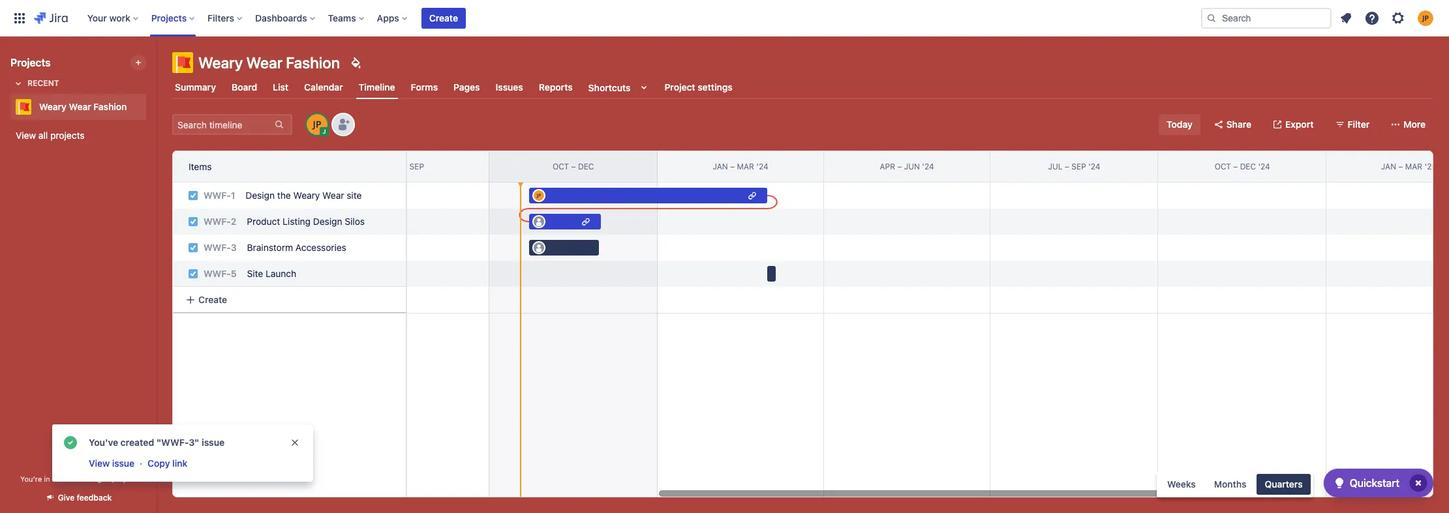 Task type: describe. For each thing, give the bounding box(es) containing it.
apps button
[[373, 8, 412, 28]]

search image
[[1207, 13, 1218, 23]]

1 vertical spatial design
[[313, 216, 342, 227]]

board link
[[229, 76, 260, 99]]

3"
[[189, 437, 199, 449]]

'24 for jul – sep '24
[[1089, 162, 1101, 172]]

sep for jul – sep
[[410, 162, 424, 172]]

quarters button
[[1258, 475, 1311, 496]]

– for oct – dec '24
[[1234, 162, 1239, 172]]

notifications image
[[1339, 10, 1355, 26]]

primary element
[[8, 0, 1202, 36]]

dec for oct – dec
[[578, 162, 594, 172]]

apr for apr – jun '24
[[880, 162, 896, 172]]

oct – dec '24
[[1215, 162, 1271, 172]]

filters button
[[204, 8, 247, 28]]

created
[[121, 437, 154, 449]]

apr – jun '24
[[880, 162, 935, 172]]

reports
[[539, 82, 573, 93]]

link
[[172, 458, 188, 469]]

timeline
[[359, 81, 395, 93]]

wwf- for 1
[[204, 190, 231, 201]]

– for apr – jun '24
[[898, 162, 902, 172]]

view all projects link
[[10, 124, 146, 148]]

board
[[232, 82, 257, 93]]

create button inside primary element
[[422, 8, 466, 28]]

weeks button
[[1160, 475, 1204, 496]]

2 vertical spatial wear
[[323, 190, 344, 201]]

oct – dec
[[553, 162, 594, 172]]

in
[[44, 475, 50, 484]]

your work button
[[83, 8, 143, 28]]

copy link
[[148, 458, 188, 469]]

share button
[[1206, 114, 1260, 135]]

issues
[[496, 82, 523, 93]]

weeks
[[1168, 479, 1197, 490]]

1 vertical spatial weary wear fashion
[[39, 101, 127, 112]]

wwf-2
[[204, 216, 236, 227]]

– for apr – jun
[[235, 162, 240, 172]]

filters
[[208, 12, 234, 23]]

wwf- for 2
[[204, 216, 231, 227]]

your profile and settings image
[[1419, 10, 1434, 26]]

jun for apr – jun
[[242, 162, 258, 172]]

5
[[231, 268, 237, 279]]

jan for jan – mar '24
[[713, 162, 728, 172]]

jan for jan – mar '25
[[1382, 162, 1397, 172]]

launch
[[266, 268, 297, 279]]

2
[[231, 216, 236, 227]]

wwf-1 link
[[204, 190, 235, 201]]

dashboards button
[[251, 8, 320, 28]]

'25
[[1426, 162, 1437, 172]]

banner containing your work
[[0, 0, 1450, 37]]

– for jul – sep '24
[[1065, 162, 1070, 172]]

wwf-2 link
[[204, 216, 236, 227]]

work
[[109, 12, 130, 23]]

'24 for oct – dec '24
[[1259, 162, 1271, 172]]

quickstart button
[[1324, 469, 1434, 498]]

feedback
[[77, 494, 112, 503]]

task image
[[188, 191, 198, 201]]

forms
[[411, 82, 438, 93]]

1 vertical spatial wear
[[69, 101, 91, 112]]

mar for '24
[[737, 162, 755, 172]]

wwf-3 link
[[204, 242, 237, 253]]

quarters
[[1266, 479, 1304, 490]]

months button
[[1207, 475, 1255, 496]]

brainstorm accessories
[[247, 242, 347, 253]]

appswitcher icon image
[[12, 10, 27, 26]]

listing
[[283, 216, 311, 227]]

1 vertical spatial create button
[[178, 288, 402, 312]]

task image for wwf-2
[[188, 217, 198, 227]]

give feedback button
[[37, 488, 120, 509]]

task image for wwf-5
[[188, 269, 198, 279]]

success image
[[63, 435, 78, 451]]

view issue
[[89, 458, 135, 469]]

copy
[[148, 458, 170, 469]]

a
[[52, 475, 56, 484]]

filter button
[[1328, 114, 1378, 135]]

forms link
[[408, 76, 441, 99]]

the
[[277, 190, 291, 201]]

create project image
[[133, 57, 144, 68]]

"wwf-
[[157, 437, 189, 449]]

view issue link
[[87, 456, 136, 472]]

you're in a team-managed project
[[20, 475, 136, 484]]

oct for oct – dec
[[553, 162, 569, 172]]

jan – mar '24
[[713, 162, 769, 172]]

view for view all projects
[[16, 130, 36, 141]]

export
[[1286, 119, 1315, 130]]

project settings link
[[662, 76, 736, 99]]

0 horizontal spatial weary
[[39, 101, 67, 112]]

wwf-1
[[204, 190, 235, 201]]

collapse recent projects image
[[10, 76, 26, 91]]

3
[[231, 242, 237, 253]]

mar for '25
[[1406, 162, 1423, 172]]

accessories
[[296, 242, 347, 253]]

dismiss image
[[290, 438, 300, 449]]

add people image
[[336, 117, 351, 133]]

items
[[189, 161, 212, 172]]

product listing design silos
[[247, 216, 365, 227]]

wwf- for 5
[[204, 268, 231, 279]]

product
[[247, 216, 280, 227]]

'24 for apr – jun '24
[[923, 162, 935, 172]]

tab list containing timeline
[[165, 76, 1442, 99]]

apr – jun
[[218, 162, 258, 172]]

project settings
[[665, 82, 733, 93]]

calendar
[[304, 82, 343, 93]]

quickstart
[[1351, 478, 1400, 490]]

view for view issue
[[89, 458, 110, 469]]

1
[[231, 190, 235, 201]]

james peterson image
[[307, 114, 328, 135]]

create inside primary element
[[429, 12, 458, 23]]

oct for oct – dec '24
[[1215, 162, 1232, 172]]

'24 for jan – mar '24
[[757, 162, 769, 172]]

0 vertical spatial issue
[[202, 437, 225, 449]]

project
[[112, 475, 136, 484]]

2 vertical spatial weary
[[293, 190, 320, 201]]



Task type: vqa. For each thing, say whether or not it's contained in the screenshot.
the check icon
yes



Task type: locate. For each thing, give the bounding box(es) containing it.
2 horizontal spatial weary
[[293, 190, 320, 201]]

team-
[[58, 475, 79, 484]]

1 horizontal spatial apr
[[880, 162, 896, 172]]

set background color image
[[348, 55, 364, 71]]

task image for wwf-3
[[188, 243, 198, 253]]

projects inside popup button
[[151, 12, 187, 23]]

summary
[[175, 82, 216, 93]]

fashion
[[286, 54, 340, 72], [94, 101, 127, 112]]

Search field
[[1202, 8, 1332, 28]]

4 – from the left
[[731, 162, 735, 172]]

– for oct – dec
[[572, 162, 576, 172]]

weary wear fashion link
[[10, 94, 141, 120]]

0 horizontal spatial oct
[[553, 162, 569, 172]]

issue
[[202, 437, 225, 449], [112, 458, 135, 469]]

0 horizontal spatial view
[[16, 130, 36, 141]]

0 horizontal spatial wear
[[69, 101, 91, 112]]

view all projects
[[16, 130, 85, 141]]

tab list
[[165, 76, 1442, 99]]

0 horizontal spatial jun
[[242, 162, 258, 172]]

1 horizontal spatial jan
[[1382, 162, 1397, 172]]

1 horizontal spatial wear
[[246, 54, 283, 72]]

1 vertical spatial create
[[198, 294, 227, 305]]

design left the
[[246, 190, 275, 201]]

dashboards
[[255, 12, 307, 23]]

copy link button
[[146, 456, 189, 472]]

1 dec from the left
[[578, 162, 594, 172]]

4 '24 from the left
[[1259, 162, 1271, 172]]

0 horizontal spatial fashion
[[94, 101, 127, 112]]

projects up recent
[[10, 57, 51, 69]]

brainstorm
[[247, 242, 293, 253]]

6 – from the left
[[1065, 162, 1070, 172]]

banner
[[0, 0, 1450, 37]]

task image
[[188, 217, 198, 227], [188, 243, 198, 253], [188, 269, 198, 279]]

1 apr from the left
[[218, 162, 233, 172]]

jan
[[713, 162, 728, 172], [1382, 162, 1397, 172]]

weary wear fashion up view all projects link
[[39, 101, 127, 112]]

help image
[[1365, 10, 1381, 26]]

wwf-5
[[204, 268, 237, 279]]

sidebar navigation image
[[142, 52, 171, 78]]

2 mar from the left
[[1406, 162, 1423, 172]]

weary down recent
[[39, 101, 67, 112]]

1 horizontal spatial weary
[[198, 54, 243, 72]]

export button
[[1265, 114, 1322, 135]]

0 vertical spatial fashion
[[286, 54, 340, 72]]

months
[[1215, 479, 1247, 490]]

issue up project in the left of the page
[[112, 458, 135, 469]]

1 horizontal spatial jun
[[905, 162, 921, 172]]

teams
[[328, 12, 356, 23]]

create button down the launch
[[178, 288, 402, 312]]

0 horizontal spatial jan
[[713, 162, 728, 172]]

– for jan – mar '24
[[731, 162, 735, 172]]

– for jan – mar '25
[[1399, 162, 1404, 172]]

1 horizontal spatial projects
[[151, 12, 187, 23]]

8 – from the left
[[1399, 162, 1404, 172]]

jul – sep '24
[[1049, 162, 1101, 172]]

summary link
[[172, 76, 219, 99]]

weary
[[198, 54, 243, 72], [39, 101, 67, 112], [293, 190, 320, 201]]

task image down task image
[[188, 217, 198, 227]]

3 wwf- from the top
[[204, 242, 231, 253]]

0 vertical spatial create button
[[422, 8, 466, 28]]

fashion up calendar
[[286, 54, 340, 72]]

2 jan from the left
[[1382, 162, 1397, 172]]

2 dec from the left
[[1241, 162, 1257, 172]]

0 horizontal spatial design
[[246, 190, 275, 201]]

1 jan from the left
[[713, 162, 728, 172]]

1 horizontal spatial sep
[[1072, 162, 1087, 172]]

your work
[[87, 12, 130, 23]]

task image left wwf-5
[[188, 269, 198, 279]]

view left all
[[16, 130, 36, 141]]

2 wwf- from the top
[[204, 216, 231, 227]]

wear up view all projects link
[[69, 101, 91, 112]]

wwf-3
[[204, 242, 237, 253]]

shortcuts
[[589, 82, 631, 93]]

wwf- down wwf-1 link
[[204, 216, 231, 227]]

reports link
[[536, 76, 576, 99]]

3 '24 from the left
[[1089, 162, 1101, 172]]

jul for jul – sep '24
[[1049, 162, 1063, 172]]

2 task image from the top
[[188, 243, 198, 253]]

jira image
[[34, 10, 68, 26], [34, 10, 68, 26]]

0 vertical spatial task image
[[188, 217, 198, 227]]

1 vertical spatial issue
[[112, 458, 135, 469]]

0 vertical spatial create
[[429, 12, 458, 23]]

0 vertical spatial wear
[[246, 54, 283, 72]]

0 horizontal spatial create
[[198, 294, 227, 305]]

0 vertical spatial weary
[[198, 54, 243, 72]]

managed
[[79, 475, 110, 484]]

weary up the board
[[198, 54, 243, 72]]

7 – from the left
[[1234, 162, 1239, 172]]

1 vertical spatial weary
[[39, 101, 67, 112]]

jul for jul – sep
[[386, 162, 401, 172]]

2 jun from the left
[[905, 162, 921, 172]]

dismiss quickstart image
[[1409, 473, 1430, 494]]

wwf- right task image
[[204, 190, 231, 201]]

wwf- for 3
[[204, 242, 231, 253]]

wwf-5 link
[[204, 268, 237, 279]]

create button right apps popup button
[[422, 8, 466, 28]]

weary wear fashion up list
[[198, 54, 340, 72]]

0 vertical spatial view
[[16, 130, 36, 141]]

issue right 3"
[[202, 437, 225, 449]]

design the weary wear site
[[246, 190, 362, 201]]

today button
[[1159, 114, 1201, 135]]

2 '24 from the left
[[923, 162, 935, 172]]

1 wwf- from the top
[[204, 190, 231, 201]]

1 vertical spatial fashion
[[94, 101, 127, 112]]

settings
[[698, 82, 733, 93]]

create
[[429, 12, 458, 23], [198, 294, 227, 305]]

give
[[58, 494, 75, 503]]

check image
[[1332, 476, 1348, 492]]

you've
[[89, 437, 118, 449]]

shortcuts button
[[586, 76, 654, 99]]

1 horizontal spatial issue
[[202, 437, 225, 449]]

projects right 'work'
[[151, 12, 187, 23]]

all
[[38, 130, 48, 141]]

1 jun from the left
[[242, 162, 258, 172]]

create down wwf-5
[[198, 294, 227, 305]]

view up managed
[[89, 458, 110, 469]]

list link
[[270, 76, 291, 99]]

1 vertical spatial projects
[[10, 57, 51, 69]]

recent
[[27, 78, 59, 88]]

1 horizontal spatial create
[[429, 12, 458, 23]]

1 horizontal spatial jul
[[1049, 162, 1063, 172]]

issues link
[[493, 76, 526, 99]]

apps
[[377, 12, 399, 23]]

today
[[1167, 119, 1193, 130]]

1 vertical spatial view
[[89, 458, 110, 469]]

silos
[[345, 216, 365, 227]]

site
[[247, 268, 263, 279]]

jul – sep
[[386, 162, 424, 172]]

2 – from the left
[[403, 162, 408, 172]]

1 jul from the left
[[386, 162, 401, 172]]

2 apr from the left
[[880, 162, 896, 172]]

1 horizontal spatial mar
[[1406, 162, 1423, 172]]

0 horizontal spatial weary wear fashion
[[39, 101, 127, 112]]

give feedback
[[58, 494, 112, 503]]

wwf- down "wwf-3"
[[204, 268, 231, 279]]

2 sep from the left
[[1072, 162, 1087, 172]]

projects button
[[147, 8, 200, 28]]

2 horizontal spatial wear
[[323, 190, 344, 201]]

calendar link
[[302, 76, 346, 99]]

add to starred image
[[142, 99, 158, 115]]

site launch
[[247, 268, 297, 279]]

0 horizontal spatial dec
[[578, 162, 594, 172]]

0 horizontal spatial issue
[[112, 458, 135, 469]]

pages
[[454, 82, 480, 93]]

fashion left add to starred icon
[[94, 101, 127, 112]]

1 horizontal spatial dec
[[1241, 162, 1257, 172]]

you've created "wwf-3" issue
[[89, 437, 225, 449]]

fashion inside weary wear fashion link
[[94, 101, 127, 112]]

1 horizontal spatial oct
[[1215, 162, 1232, 172]]

1 task image from the top
[[188, 217, 198, 227]]

1 '24 from the left
[[757, 162, 769, 172]]

mar
[[737, 162, 755, 172], [1406, 162, 1423, 172]]

site
[[347, 190, 362, 201]]

1 horizontal spatial weary wear fashion
[[198, 54, 340, 72]]

0 horizontal spatial create button
[[178, 288, 402, 312]]

– for jul – sep
[[403, 162, 408, 172]]

2 oct from the left
[[1215, 162, 1232, 172]]

jun for apr – jun '24
[[905, 162, 921, 172]]

5 – from the left
[[898, 162, 902, 172]]

Search timeline text field
[[174, 116, 273, 134]]

projects
[[151, 12, 187, 23], [10, 57, 51, 69]]

design up accessories on the top left
[[313, 216, 342, 227]]

0 horizontal spatial mar
[[737, 162, 755, 172]]

3 – from the left
[[572, 162, 576, 172]]

you're
[[20, 475, 42, 484]]

wear left site
[[323, 190, 344, 201]]

more button
[[1384, 114, 1434, 135]]

2 vertical spatial task image
[[188, 269, 198, 279]]

pages link
[[451, 76, 483, 99]]

create right apps popup button
[[429, 12, 458, 23]]

0 vertical spatial weary wear fashion
[[198, 54, 340, 72]]

wwf- down wwf-2
[[204, 242, 231, 253]]

1 horizontal spatial create button
[[422, 8, 466, 28]]

dec for oct – dec '24
[[1241, 162, 1257, 172]]

1 vertical spatial task image
[[188, 243, 198, 253]]

0 vertical spatial projects
[[151, 12, 187, 23]]

your
[[87, 12, 107, 23]]

1 sep from the left
[[410, 162, 424, 172]]

wwf-
[[204, 190, 231, 201], [204, 216, 231, 227], [204, 242, 231, 253], [204, 268, 231, 279]]

weary right the
[[293, 190, 320, 201]]

1 oct from the left
[[553, 162, 569, 172]]

filter
[[1348, 119, 1370, 130]]

'24
[[757, 162, 769, 172], [923, 162, 935, 172], [1089, 162, 1101, 172], [1259, 162, 1271, 172]]

jun
[[242, 162, 258, 172], [905, 162, 921, 172]]

sep for jul – sep '24
[[1072, 162, 1087, 172]]

wear up list
[[246, 54, 283, 72]]

dec
[[578, 162, 594, 172], [1241, 162, 1257, 172]]

share
[[1227, 119, 1252, 130]]

1 horizontal spatial design
[[313, 216, 342, 227]]

0 vertical spatial design
[[246, 190, 275, 201]]

0 horizontal spatial sep
[[410, 162, 424, 172]]

1 horizontal spatial view
[[89, 458, 110, 469]]

0 horizontal spatial apr
[[218, 162, 233, 172]]

0 horizontal spatial jul
[[386, 162, 401, 172]]

more
[[1404, 119, 1426, 130]]

2 jul from the left
[[1049, 162, 1063, 172]]

1 – from the left
[[235, 162, 240, 172]]

–
[[235, 162, 240, 172], [403, 162, 408, 172], [572, 162, 576, 172], [731, 162, 735, 172], [898, 162, 902, 172], [1065, 162, 1070, 172], [1234, 162, 1239, 172], [1399, 162, 1404, 172]]

apr for apr – jun
[[218, 162, 233, 172]]

weary wear fashion
[[198, 54, 340, 72], [39, 101, 127, 112]]

1 mar from the left
[[737, 162, 755, 172]]

1 horizontal spatial fashion
[[286, 54, 340, 72]]

task image left "wwf-3"
[[188, 243, 198, 253]]

0 horizontal spatial projects
[[10, 57, 51, 69]]

projects
[[50, 130, 85, 141]]

teams button
[[324, 8, 369, 28]]

4 wwf- from the top
[[204, 268, 231, 279]]

3 task image from the top
[[188, 269, 198, 279]]

wear
[[246, 54, 283, 72], [69, 101, 91, 112], [323, 190, 344, 201]]

settings image
[[1391, 10, 1407, 26]]



